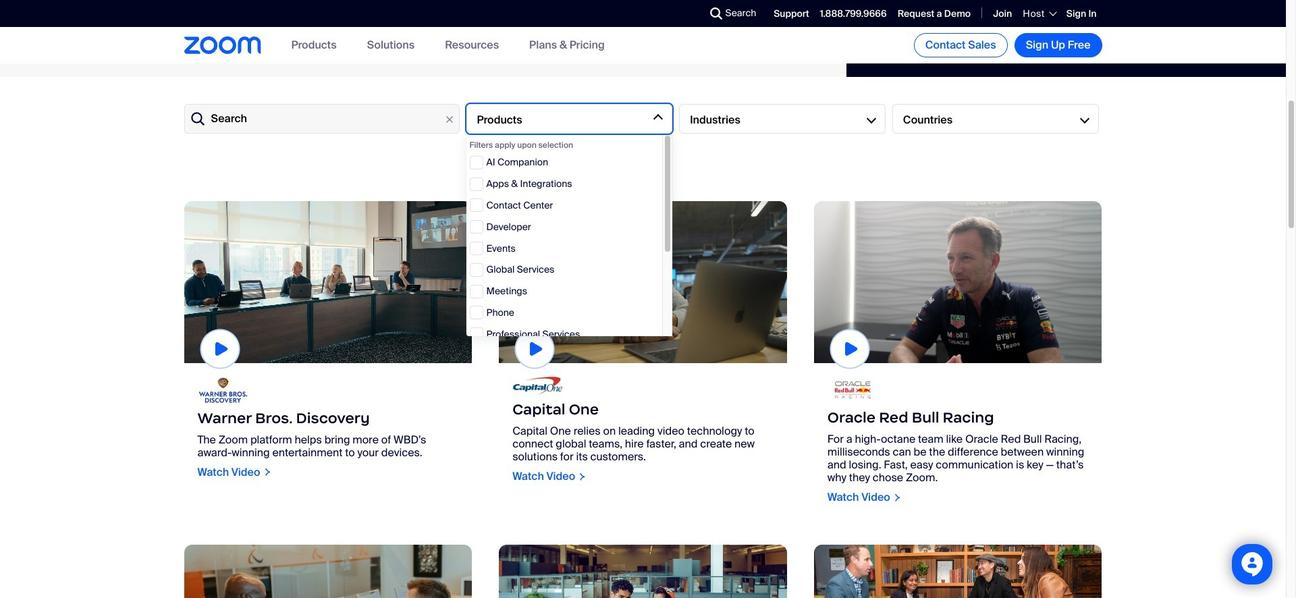 Task type: locate. For each thing, give the bounding box(es) containing it.
zoom logo image
[[184, 37, 261, 54]]

oracle red bull racing image
[[814, 201, 1102, 363]]

None text field
[[184, 104, 460, 134]]

red bull image
[[828, 377, 878, 403]]

warner bros. discovery image
[[184, 201, 472, 363], [198, 377, 248, 404]]

None search field
[[661, 3, 713, 24]]

search image
[[710, 7, 722, 20], [710, 7, 722, 20]]

0 vertical spatial warner bros. discovery image
[[184, 201, 472, 363]]

clear search image
[[442, 112, 457, 127]]

1 vertical spatial warner bros. discovery image
[[198, 377, 248, 404]]



Task type: describe. For each thing, give the bounding box(es) containing it.
capital one user image
[[499, 201, 787, 363]]

capitalone image
[[513, 377, 563, 395]]



Task type: vqa. For each thing, say whether or not it's contained in the screenshot.
the middle are
no



